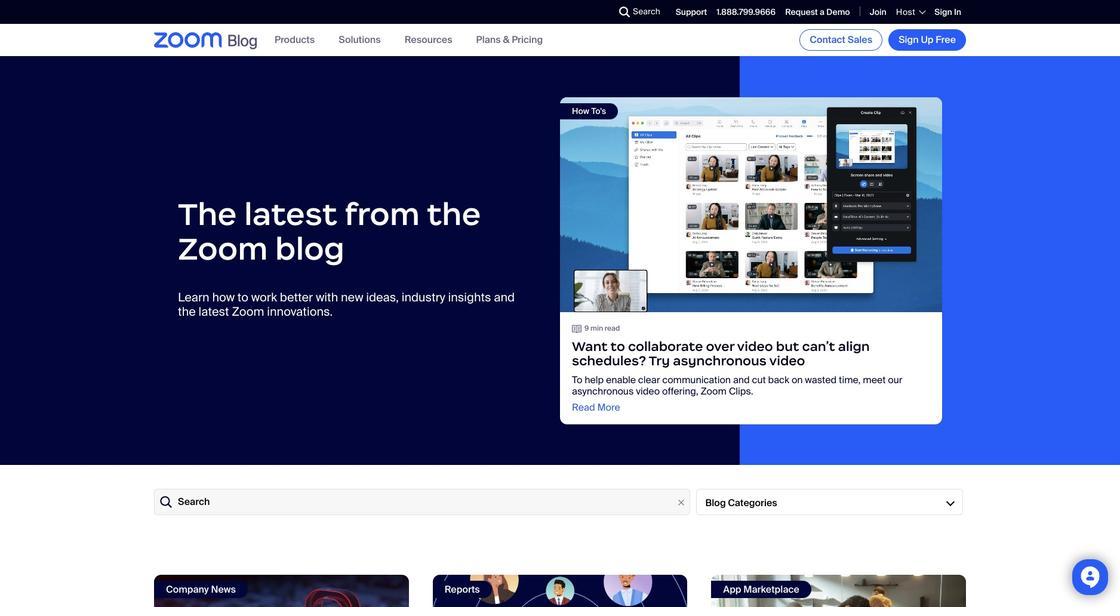 Task type: vqa. For each thing, say whether or not it's contained in the screenshot.
Try
yes



Task type: locate. For each thing, give the bounding box(es) containing it.
and left cut
[[733, 374, 750, 386]]

1.888.799.9666
[[717, 6, 776, 17]]

company
[[166, 583, 209, 596]]

sign for sign up free
[[899, 33, 919, 46]]

1 vertical spatial and
[[733, 374, 750, 386]]

want to collaborate over video but can't align schedules? try asynchronous video to help enable clear communication and cut back on wasted time, meet our asynchronous video offering, zoom clips. read more
[[572, 338, 903, 414]]

the latest from the zoom blog main content
[[0, 56, 1120, 607]]

a
[[820, 6, 825, 17]]

the inside 'the latest from the zoom blog'
[[427, 194, 481, 233]]

0 horizontal spatial latest
[[199, 304, 229, 319]]

schedules?
[[572, 353, 646, 369]]

clear
[[638, 374, 660, 386]]

search
[[633, 6, 660, 17], [178, 496, 210, 508]]

clips.
[[729, 385, 753, 397]]

0 horizontal spatial the
[[178, 304, 196, 319]]

free
[[936, 33, 956, 46]]

0 horizontal spatial and
[[494, 289, 515, 305]]

new
[[341, 289, 363, 305]]

search image
[[619, 7, 630, 17], [619, 7, 630, 17]]

join
[[870, 6, 887, 17]]

sign left "in"
[[935, 6, 952, 17]]

to inside want to collaborate over video but can't align schedules? try asynchronous video to help enable clear communication and cut back on wasted time, meet our asynchronous video offering, zoom clips. read more
[[611, 338, 625, 354]]

1 horizontal spatial the
[[427, 194, 481, 233]]

back
[[768, 374, 789, 386]]

the latest from the zoom blog
[[178, 194, 481, 268]]

in
[[954, 6, 961, 17]]

1 horizontal spatial asynchronous
[[673, 353, 767, 369]]

and
[[494, 289, 515, 305], [733, 374, 750, 386]]

sign
[[935, 6, 952, 17], [899, 33, 919, 46]]

asynchronous up the communication
[[673, 353, 767, 369]]

request a demo
[[785, 6, 850, 17]]

0 vertical spatial the
[[427, 194, 481, 233]]

sales
[[848, 33, 873, 46]]

to inside learn how to work better with new ideas, industry insights and the latest zoom innovations.
[[238, 289, 248, 305]]

support link
[[676, 6, 707, 17]]

0 vertical spatial zoom
[[178, 229, 268, 268]]

meet
[[863, 374, 886, 386]]

zoom left clips.
[[701, 385, 727, 397]]

contact sales
[[810, 33, 873, 46]]

work
[[251, 289, 277, 305]]

0 vertical spatial sign
[[935, 6, 952, 17]]

9 min read
[[585, 324, 620, 333]]

0 horizontal spatial search
[[178, 496, 210, 508]]

read more link
[[572, 401, 620, 414]]

9
[[585, 324, 589, 333]]

None search field
[[576, 2, 622, 21]]

zoom inside 'the latest from the zoom blog'
[[178, 229, 268, 268]]

news
[[211, 583, 236, 596]]

zoom
[[178, 229, 268, 268], [232, 304, 264, 319], [701, 385, 727, 397]]

our
[[888, 374, 903, 386]]

1 vertical spatial latest
[[199, 304, 229, 319]]

to
[[238, 289, 248, 305], [611, 338, 625, 354]]

0 horizontal spatial asynchronous
[[572, 385, 634, 397]]

sign left the up
[[899, 33, 919, 46]]

1 horizontal spatial sign
[[935, 6, 952, 17]]

2 vertical spatial zoom
[[701, 385, 727, 397]]

video
[[737, 338, 773, 354], [769, 353, 805, 369], [636, 385, 660, 397]]

from
[[345, 194, 420, 233]]

read
[[605, 324, 620, 333]]

resources button
[[405, 34, 452, 46]]

can't
[[802, 338, 835, 354]]

app
[[723, 583, 741, 596]]

blog categories button
[[696, 489, 963, 515]]

clear search image
[[675, 496, 688, 509]]

on
[[792, 374, 803, 386]]

1 vertical spatial search
[[178, 496, 210, 508]]

communication
[[662, 374, 731, 386]]

1 vertical spatial zoom
[[232, 304, 264, 319]]

asynchronous up more
[[572, 385, 634, 397]]

how
[[572, 105, 589, 116]]

0 vertical spatial to
[[238, 289, 248, 305]]

wasted
[[805, 374, 837, 386]]

how to's
[[572, 105, 606, 116]]

request a demo link
[[785, 6, 850, 17]]

0 vertical spatial asynchronous
[[673, 353, 767, 369]]

1 vertical spatial asynchronous
[[572, 385, 634, 397]]

1.888.799.9666 link
[[717, 6, 776, 17]]

reports link
[[433, 575, 687, 607]]

1 horizontal spatial search
[[633, 6, 660, 17]]

latest inside learn how to work better with new ideas, industry insights and the latest zoom innovations.
[[199, 304, 229, 319]]

1 vertical spatial to
[[611, 338, 625, 354]]

0 horizontal spatial sign
[[899, 33, 919, 46]]

zoom left better at the left of the page
[[232, 304, 264, 319]]

zoom up the how
[[178, 229, 268, 268]]

0 horizontal spatial to
[[238, 289, 248, 305]]

and right insights
[[494, 289, 515, 305]]

read
[[572, 401, 595, 414]]

1 horizontal spatial latest
[[244, 194, 337, 233]]

company news link
[[154, 575, 409, 607]]

plans & pricing link
[[476, 34, 543, 46]]

to right the how
[[238, 289, 248, 305]]

the
[[427, 194, 481, 233], [178, 304, 196, 319]]

to down read
[[611, 338, 625, 354]]

marketplace
[[744, 583, 799, 596]]

and inside learn how to work better with new ideas, industry insights and the latest zoom innovations.
[[494, 289, 515, 305]]

video up "back"
[[769, 353, 805, 369]]

align
[[838, 338, 870, 354]]

sign up free
[[899, 33, 956, 46]]

reports
[[445, 583, 480, 596]]

app marketplace link
[[711, 575, 966, 607]]

latest inside 'the latest from the zoom blog'
[[244, 194, 337, 233]]

resources
[[405, 34, 452, 46]]

plans & pricing
[[476, 34, 543, 46]]

1 horizontal spatial to
[[611, 338, 625, 354]]

blog categories
[[706, 497, 777, 509]]

host button
[[896, 7, 925, 17]]

1 horizontal spatial and
[[733, 374, 750, 386]]

sign up free link
[[889, 29, 966, 51]]

asynchronous
[[673, 353, 767, 369], [572, 385, 634, 397]]

0 vertical spatial search
[[633, 6, 660, 17]]

sign for sign in
[[935, 6, 952, 17]]

latest
[[244, 194, 337, 233], [199, 304, 229, 319]]

1 vertical spatial the
[[178, 304, 196, 319]]

solutions button
[[339, 34, 381, 46]]

blog
[[706, 497, 726, 509]]

products
[[275, 34, 315, 46]]

0 vertical spatial latest
[[244, 194, 337, 233]]

how
[[212, 289, 235, 305]]

0 vertical spatial and
[[494, 289, 515, 305]]

1 vertical spatial sign
[[899, 33, 919, 46]]



Task type: describe. For each thing, give the bounding box(es) containing it.
want to collaborate over video but can't align schedules? try asynchronous video image
[[560, 97, 942, 312]]

company news
[[166, 583, 236, 596]]

to's
[[591, 105, 606, 116]]

the inside learn how to work better with new ideas, industry insights and the latest zoom innovations.
[[178, 304, 196, 319]]

better
[[280, 289, 313, 305]]

innovations.
[[267, 304, 333, 319]]

time,
[[839, 374, 861, 386]]

up
[[921, 33, 934, 46]]

contact
[[810, 33, 846, 46]]

the
[[178, 194, 237, 233]]

support
[[676, 6, 707, 17]]

ideas,
[[366, 289, 399, 305]]

zoom logo image
[[154, 32, 222, 48]]

offering,
[[662, 385, 698, 397]]

&
[[503, 34, 510, 46]]

industry
[[402, 289, 445, 305]]

and inside want to collaborate over video but can't align schedules? try asynchronous video to help enable clear communication and cut back on wasted time, meet our asynchronous video offering, zoom clips. read more
[[733, 374, 750, 386]]

collaborate
[[628, 338, 703, 354]]

try
[[649, 353, 670, 369]]

zoom inside learn how to work better with new ideas, industry insights and the latest zoom innovations.
[[232, 304, 264, 319]]

enable
[[606, 374, 636, 386]]

logo blog.svg image
[[228, 32, 257, 51]]

Search text field
[[154, 489, 690, 515]]

request
[[785, 6, 818, 17]]

with
[[316, 289, 338, 305]]

search inside the "the latest from the zoom blog" main content
[[178, 496, 210, 508]]

sign in
[[935, 6, 961, 17]]

contact sales link
[[800, 29, 883, 51]]

over
[[706, 338, 735, 354]]

cut
[[752, 374, 766, 386]]

learn how to work better with new ideas, industry insights and the latest zoom innovations.
[[178, 289, 515, 319]]

demo
[[827, 6, 850, 17]]

sign in link
[[935, 6, 961, 17]]

blog
[[275, 229, 345, 268]]

plans
[[476, 34, 501, 46]]

join link
[[870, 6, 887, 17]]

zoom inside want to collaborate over video but can't align schedules? try asynchronous video to help enable clear communication and cut back on wasted time, meet our asynchronous video offering, zoom clips. read more
[[701, 385, 727, 397]]

video left but
[[737, 338, 773, 354]]

insights
[[448, 289, 491, 305]]

help
[[585, 374, 604, 386]]

more
[[597, 401, 620, 414]]

but
[[776, 338, 799, 354]]

want
[[572, 338, 608, 354]]

learn
[[178, 289, 209, 305]]

video right enable
[[636, 385, 660, 397]]

categories
[[728, 497, 777, 509]]

pricing
[[512, 34, 543, 46]]

to
[[572, 374, 582, 386]]

solutions
[[339, 34, 381, 46]]

app marketplace
[[723, 583, 799, 596]]

min
[[591, 324, 603, 333]]

host
[[896, 7, 916, 17]]

products button
[[275, 34, 315, 46]]



